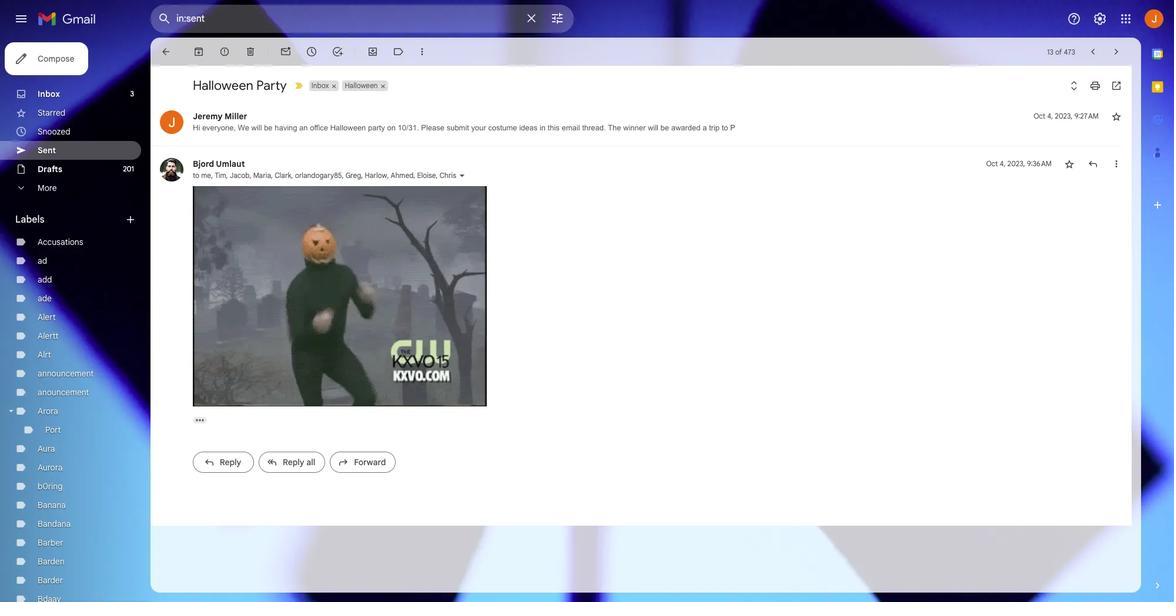 Task type: describe. For each thing, give the bounding box(es) containing it.
please
[[421, 123, 445, 132]]

main menu image
[[14, 12, 28, 26]]

0 vertical spatial to
[[722, 123, 728, 132]]

sent
[[38, 145, 56, 156]]

archive image
[[193, 46, 205, 58]]

not starred image
[[1111, 111, 1122, 122]]

jeremy miller
[[193, 111, 247, 122]]

alrt
[[38, 350, 51, 360]]

to me , tim , jacob , maria , clark , orlandogary85 , greg , harlow , ahmed , eloise , chris
[[193, 171, 456, 180]]

reply for reply
[[220, 457, 241, 468]]

2 will from the left
[[648, 123, 659, 132]]

snoozed link
[[38, 126, 70, 137]]

barber link
[[38, 538, 63, 549]]

9:36 am
[[1027, 159, 1052, 168]]

labels image
[[393, 46, 405, 58]]

clark
[[275, 171, 291, 180]]

show trimmed content image
[[193, 417, 207, 424]]

alertt
[[38, 331, 59, 342]]

Not starred checkbox
[[1111, 111, 1122, 122]]

201
[[123, 165, 134, 173]]

move to inbox image
[[367, 46, 379, 58]]

barber
[[38, 538, 63, 549]]

bjord umlaut
[[193, 159, 245, 169]]

barden
[[38, 557, 64, 567]]

b0ring
[[38, 482, 63, 492]]

hi
[[193, 123, 200, 132]]

reply all
[[283, 457, 315, 468]]

tim
[[215, 171, 226, 180]]

party
[[256, 78, 287, 93]]

arora link
[[38, 406, 58, 417]]

labels heading
[[15, 214, 125, 226]]

delete image
[[245, 46, 256, 58]]

ade link
[[38, 293, 52, 304]]

me
[[201, 171, 211, 180]]

on
[[387, 123, 396, 132]]

drafts link
[[38, 164, 62, 175]]

oct 4, 2023, 9:36 am cell
[[986, 158, 1052, 170]]

aurora
[[38, 463, 63, 473]]

list containing jeremy miller
[[151, 99, 1122, 484]]

accusations
[[38, 237, 83, 248]]

thread.
[[582, 123, 606, 132]]

newer image
[[1087, 46, 1099, 58]]

halloween party
[[193, 78, 287, 93]]

not starred image
[[1064, 158, 1075, 170]]

7 , from the left
[[361, 171, 363, 180]]

email
[[562, 123, 580, 132]]

3
[[130, 89, 134, 98]]

reply for reply all
[[283, 457, 304, 468]]

inbox link
[[38, 89, 60, 99]]

all
[[306, 457, 315, 468]]

anouncement
[[38, 387, 89, 398]]

more button
[[0, 179, 141, 198]]

banana link
[[38, 500, 66, 511]]

reply link
[[193, 452, 254, 473]]

umlaut
[[216, 159, 245, 169]]

announcement link
[[38, 369, 94, 379]]

jacob
[[230, 171, 250, 180]]

party
[[368, 123, 385, 132]]

oct 4, 2023, 9:27 am cell
[[1034, 111, 1099, 122]]

6 , from the left
[[342, 171, 344, 180]]

a
[[703, 123, 707, 132]]

alert
[[38, 312, 56, 323]]

snoozed
[[38, 126, 70, 137]]

ad
[[38, 256, 47, 266]]

drafts
[[38, 164, 62, 175]]

13
[[1047, 47, 1054, 56]]

ideas
[[519, 123, 538, 132]]

ad link
[[38, 256, 47, 266]]

announcement
[[38, 369, 94, 379]]

1 will from the left
[[251, 123, 262, 132]]

eloise
[[417, 171, 436, 180]]

halloween for halloween party
[[193, 78, 253, 93]]

more
[[38, 183, 57, 193]]

advanced search options image
[[546, 6, 569, 30]]

back to sent mail image
[[160, 46, 172, 58]]

oct 4, 2023, 9:27 am
[[1034, 112, 1099, 121]]

sent link
[[38, 145, 56, 156]]

oct for oct 4, 2023, 9:27 am
[[1034, 112, 1045, 121]]

clear search image
[[520, 6, 543, 30]]

10/31.
[[398, 123, 419, 132]]

compose button
[[5, 42, 88, 75]]

4 , from the left
[[271, 171, 273, 180]]

2 be from the left
[[661, 123, 669, 132]]

Search mail text field
[[176, 13, 517, 25]]

costume
[[488, 123, 517, 132]]

oct for oct 4, 2023, 9:36 am
[[986, 159, 998, 168]]



Task type: locate. For each thing, give the bounding box(es) containing it.
halloween inside button
[[345, 81, 378, 90]]

1 vertical spatial oct
[[986, 159, 998, 168]]

alert link
[[38, 312, 56, 323]]

, left eloise
[[414, 171, 415, 180]]

inbox button
[[309, 81, 330, 91]]

4, inside oct 4, 2023, 9:27 am 'cell'
[[1047, 112, 1053, 121]]

2 reply from the left
[[283, 457, 304, 468]]

2023, left 9:36 am
[[1008, 159, 1025, 168]]

inbox for inbox link
[[38, 89, 60, 99]]

of
[[1055, 47, 1062, 56]]

halloween inside list
[[330, 123, 366, 132]]

more image
[[416, 46, 428, 58]]

0 horizontal spatial inbox
[[38, 89, 60, 99]]

report spam image
[[219, 46, 230, 58]]

, left ahmed
[[387, 171, 389, 180]]

save to photos image
[[467, 385, 479, 397]]

starred
[[38, 108, 65, 118]]

compose
[[38, 54, 74, 64]]

add
[[38, 275, 52, 285]]

, left greg
[[342, 171, 344, 180]]

be left having
[[264, 123, 273, 132]]

reply all link
[[259, 452, 325, 473]]

1 horizontal spatial reply
[[283, 457, 304, 468]]

4, left 9:27 am
[[1047, 112, 1053, 121]]

trip
[[709, 123, 720, 132]]

your
[[471, 123, 486, 132]]

2023, for 9:36 am
[[1008, 159, 1025, 168]]

, left "orlandogary85"
[[291, 171, 293, 180]]

awarded
[[671, 123, 701, 132]]

1 vertical spatial to
[[193, 171, 199, 180]]

9:27 am
[[1074, 112, 1099, 121]]

older image
[[1111, 46, 1122, 58]]

2023, inside cell
[[1008, 159, 1025, 168]]

will right winner at the right
[[648, 123, 659, 132]]

, left the tim
[[211, 171, 213, 180]]

1 vertical spatial 2023,
[[1008, 159, 1025, 168]]

list
[[151, 99, 1122, 484]]

4, inside the oct 4, 2023, 9:36 am cell
[[1000, 159, 1006, 168]]

oct
[[1034, 112, 1045, 121], [986, 159, 998, 168]]

having
[[275, 123, 297, 132]]

10 , from the left
[[436, 171, 438, 180]]

3 , from the left
[[250, 171, 251, 180]]

0 horizontal spatial 2023,
[[1008, 159, 1025, 168]]

1 , from the left
[[211, 171, 213, 180]]

4, left 9:36 am
[[1000, 159, 1006, 168]]

halloween down move to inbox icon
[[345, 81, 378, 90]]

submit
[[447, 123, 469, 132]]

office
[[310, 123, 328, 132]]

oct inside the oct 4, 2023, 9:36 am cell
[[986, 159, 998, 168]]

will right we
[[251, 123, 262, 132]]

miller
[[225, 111, 247, 122]]

snooze image
[[306, 46, 318, 58]]

2023, left 9:27 am
[[1055, 112, 1073, 121]]

winner
[[623, 123, 646, 132]]

4, for oct 4, 2023, 9:27 am
[[1047, 112, 1053, 121]]

oct left 9:36 am
[[986, 159, 998, 168]]

aura
[[38, 444, 55, 455]]

banana
[[38, 500, 66, 511]]

orlandogary85
[[295, 171, 342, 180]]

oct left 9:27 am
[[1034, 112, 1045, 121]]

2 , from the left
[[226, 171, 228, 180]]

p
[[730, 123, 735, 132]]

bjord
[[193, 159, 214, 169]]

search mail image
[[154, 8, 175, 29]]

bandana
[[38, 519, 71, 530]]

1 horizontal spatial will
[[648, 123, 659, 132]]

0 vertical spatial 2023,
[[1055, 112, 1073, 121]]

473
[[1064, 47, 1075, 56]]

1 horizontal spatial be
[[661, 123, 669, 132]]

oct inside oct 4, 2023, 9:27 am 'cell'
[[1034, 112, 1045, 121]]

1 reply from the left
[[220, 457, 241, 468]]

maria
[[253, 171, 271, 180]]

labels
[[15, 214, 44, 226]]

1 horizontal spatial oct
[[1034, 112, 1045, 121]]

ade
[[38, 293, 52, 304]]

forward
[[354, 457, 386, 468]]

0 horizontal spatial 4,
[[1000, 159, 1006, 168]]

alrt link
[[38, 350, 51, 360]]

we
[[238, 123, 249, 132]]

bandana link
[[38, 519, 71, 530]]

port link
[[45, 425, 61, 436]]

add attachment to drive pumpkin.gif image
[[443, 385, 455, 397]]

inbox for the inbox button on the top of page
[[311, 81, 329, 90]]

labels navigation
[[0, 38, 151, 603]]

inbox inside button
[[311, 81, 329, 90]]

support image
[[1067, 12, 1081, 26]]

1 horizontal spatial to
[[722, 123, 728, 132]]

forward link
[[330, 452, 396, 473]]

aurora link
[[38, 463, 63, 473]]

0 horizontal spatial oct
[[986, 159, 998, 168]]

everyone,
[[202, 123, 236, 132]]

halloween
[[193, 78, 253, 93], [345, 81, 378, 90], [330, 123, 366, 132]]

1 be from the left
[[264, 123, 273, 132]]

1 horizontal spatial inbox
[[311, 81, 329, 90]]

to left me
[[193, 171, 199, 180]]

arora
[[38, 406, 58, 417]]

halloween left party
[[330, 123, 366, 132]]

1 vertical spatial 4,
[[1000, 159, 1006, 168]]

an
[[299, 123, 308, 132]]

accusations link
[[38, 237, 83, 248]]

2023,
[[1055, 112, 1073, 121], [1008, 159, 1025, 168]]

1 horizontal spatial 4,
[[1047, 112, 1053, 121]]

0 horizontal spatial be
[[264, 123, 273, 132]]

in
[[540, 123, 546, 132]]

to
[[722, 123, 728, 132], [193, 171, 199, 180]]

0 horizontal spatial will
[[251, 123, 262, 132]]

pumpkin.gif image
[[193, 186, 487, 407]]

b0ring link
[[38, 482, 63, 492]]

None search field
[[151, 5, 574, 33]]

inbox
[[311, 81, 329, 90], [38, 89, 60, 99]]

, down umlaut on the left top of the page
[[226, 171, 228, 180]]

4, for oct 4, 2023, 9:36 am
[[1000, 159, 1006, 168]]

anouncement link
[[38, 387, 89, 398]]

halloween for halloween
[[345, 81, 378, 90]]

, left harlow
[[361, 171, 363, 180]]

2023, inside 'cell'
[[1055, 112, 1073, 121]]

settings image
[[1093, 12, 1107, 26]]

2023, for 9:27 am
[[1055, 112, 1073, 121]]

inbox down snooze image
[[311, 81, 329, 90]]

aura link
[[38, 444, 55, 455]]

9 , from the left
[[414, 171, 415, 180]]

this
[[548, 123, 560, 132]]

tab list
[[1141, 38, 1174, 560]]

halloween button
[[342, 81, 379, 91]]

barder
[[38, 576, 63, 586]]

to left "p"
[[722, 123, 728, 132]]

halloween up jeremy miller
[[193, 78, 253, 93]]

, left maria
[[250, 171, 251, 180]]

barder link
[[38, 576, 63, 586]]

download attachment pumpkin.gif image
[[420, 385, 432, 397]]

0 vertical spatial 4,
[[1047, 112, 1053, 121]]

inbox up starred
[[38, 89, 60, 99]]

5 , from the left
[[291, 171, 293, 180]]

0 horizontal spatial reply
[[220, 457, 241, 468]]

chris
[[440, 171, 456, 180]]

0 vertical spatial oct
[[1034, 112, 1045, 121]]

show details image
[[459, 172, 466, 179]]

, left chris
[[436, 171, 438, 180]]

will
[[251, 123, 262, 132], [648, 123, 659, 132]]

reply
[[220, 457, 241, 468], [283, 457, 304, 468]]

harlow
[[365, 171, 387, 180]]

be left 'awarded'
[[661, 123, 669, 132]]

alertt link
[[38, 331, 59, 342]]

add to tasks image
[[332, 46, 343, 58]]

barden link
[[38, 557, 64, 567]]

, left clark
[[271, 171, 273, 180]]

jeremy
[[193, 111, 223, 122]]

oct 4, 2023, 9:36 am
[[986, 159, 1052, 168]]

ahmed
[[391, 171, 414, 180]]

8 , from the left
[[387, 171, 389, 180]]

inbox inside labels navigation
[[38, 89, 60, 99]]

port
[[45, 425, 61, 436]]

Not starred checkbox
[[1064, 158, 1075, 170]]

1 horizontal spatial 2023,
[[1055, 112, 1073, 121]]

0 horizontal spatial to
[[193, 171, 199, 180]]

the
[[608, 123, 621, 132]]

gmail image
[[38, 7, 102, 31]]

4,
[[1047, 112, 1053, 121], [1000, 159, 1006, 168]]



Task type: vqa. For each thing, say whether or not it's contained in the screenshot.
Oct to the left
yes



